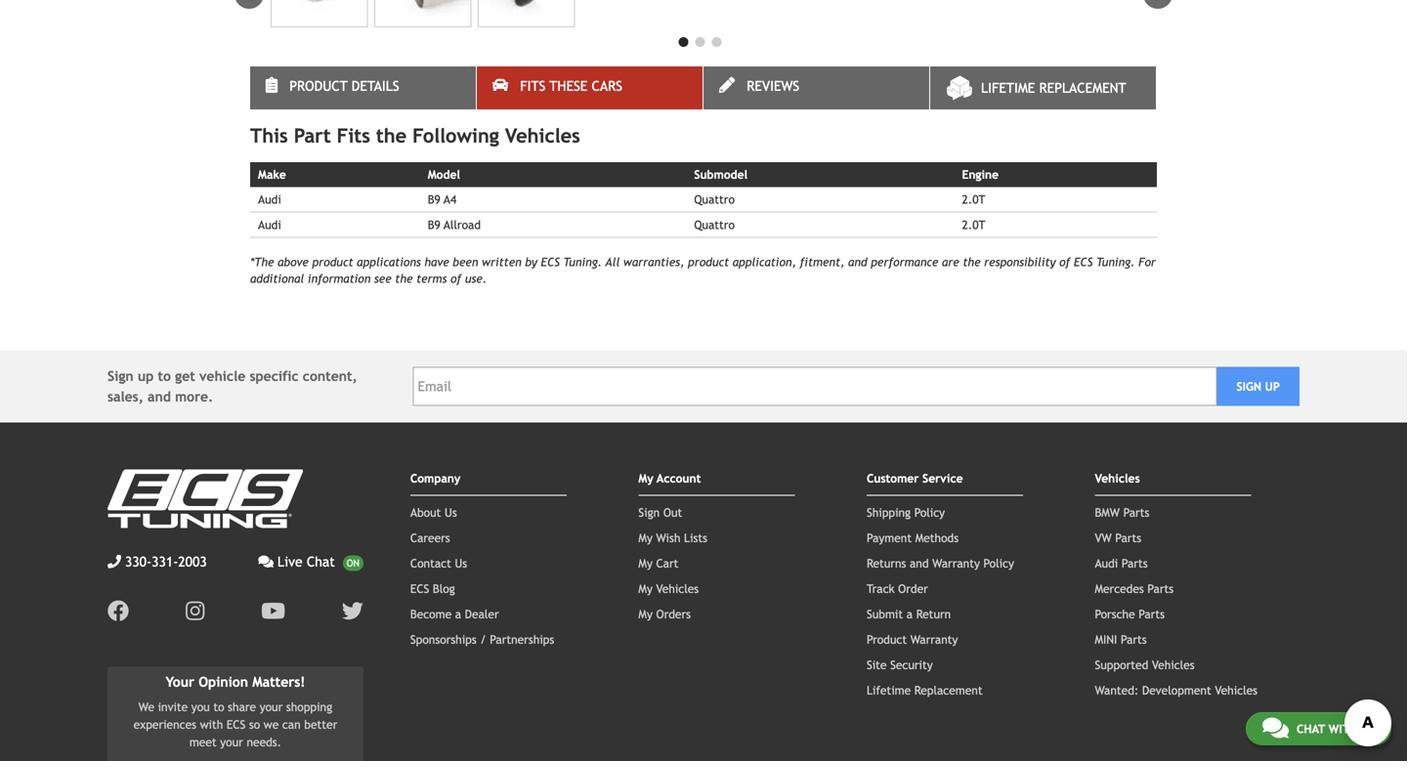 Task type: vqa. For each thing, say whether or not it's contained in the screenshot.
No purchase necessary. See official rules .
no



Task type: describe. For each thing, give the bounding box(es) containing it.
1 tuning. from the left
[[564, 255, 602, 269]]

opinion
[[199, 675, 248, 690]]

sponsorships
[[410, 633, 477, 647]]

0 horizontal spatial replacement
[[915, 684, 983, 698]]

ecs left blog
[[410, 582, 429, 596]]

parts for porsche parts
[[1139, 608, 1165, 621]]

vehicles up bmw parts link
[[1095, 472, 1140, 486]]

to inside we invite you to share your shopping experiences with ecs so we can better meet your needs.
[[213, 700, 224, 714]]

sign up to get vehicle specific content, sales, and more.
[[108, 369, 357, 405]]

specific
[[250, 369, 299, 384]]

this part fits the following vehicles
[[250, 124, 580, 147]]

sign for sign up to get vehicle specific content, sales, and more.
[[108, 369, 134, 384]]

parts for mini parts
[[1121, 633, 1147, 647]]

live chat
[[278, 554, 335, 570]]

become a dealer
[[410, 608, 499, 621]]

vw parts
[[1095, 531, 1142, 545]]

vehicle
[[199, 369, 246, 384]]

bmw
[[1095, 506, 1120, 520]]

comments image for chat
[[1263, 716, 1289, 740]]

become a dealer link
[[410, 608, 499, 621]]

with inside we invite you to share your shopping experiences with ecs so we can better meet your needs.
[[200, 718, 223, 732]]

vehicles right 'development'
[[1215, 684, 1258, 698]]

wanted:
[[1095, 684, 1139, 698]]

live chat link
[[258, 552, 364, 573]]

bmw parts
[[1095, 506, 1150, 520]]

product for product warranty
[[867, 633, 907, 647]]

sign up button
[[1217, 367, 1300, 406]]

site security link
[[867, 659, 933, 672]]

payment
[[867, 531, 912, 545]]

shipping policy link
[[867, 506, 945, 520]]

audi for b9 allroad
[[258, 218, 281, 232]]

account
[[657, 472, 701, 486]]

returns and warranty policy
[[867, 557, 1014, 571]]

audi for b9 a4
[[258, 192, 281, 206]]

submit
[[867, 608, 903, 621]]

0 vertical spatial policy
[[915, 506, 945, 520]]

a for become
[[455, 608, 461, 621]]

1 horizontal spatial of
[[1060, 255, 1071, 269]]

fitment,
[[800, 255, 845, 269]]

1 es#3426672 - 034-105-7044 - 034motorsport res-x resonator delete  - unleashes a throaty growl and exotic tone that exudes the sound of
performance - deletes front-most resonator - 034motorsport - audi image from the left
[[271, 0, 368, 28]]

quattro for a4
[[694, 192, 735, 206]]

contact us link
[[410, 557, 467, 571]]

mercedes parts link
[[1095, 582, 1174, 596]]

my for my vehicles
[[639, 582, 653, 596]]

customer service
[[867, 472, 963, 486]]

phone image
[[108, 555, 121, 569]]

parts for bmw parts
[[1124, 506, 1150, 520]]

submit a return
[[867, 608, 951, 621]]

my cart link
[[639, 557, 679, 571]]

product warranty
[[867, 633, 958, 647]]

ecs right responsibility
[[1074, 255, 1093, 269]]

chat with us link
[[1246, 713, 1392, 746]]

track order link
[[867, 582, 928, 596]]

2 vertical spatial the
[[395, 272, 413, 286]]

wish
[[656, 531, 681, 545]]

parts for audi parts
[[1122, 557, 1148, 571]]

1 product from the left
[[312, 255, 353, 269]]

for
[[1139, 255, 1156, 269]]

330-
[[125, 554, 152, 570]]

2.0t for b9 a4
[[962, 192, 986, 206]]

been
[[453, 255, 478, 269]]

my for my orders
[[639, 608, 653, 621]]

2 product from the left
[[688, 255, 729, 269]]

b9 for b9 a4
[[428, 192, 441, 206]]

content,
[[303, 369, 357, 384]]

0 vertical spatial the
[[376, 124, 407, 147]]

porsche parts
[[1095, 608, 1165, 621]]

330-331-2003 link
[[108, 552, 207, 573]]

become
[[410, 608, 452, 621]]

mini
[[1095, 633, 1118, 647]]

shipping
[[867, 506, 911, 520]]

sign for sign out
[[639, 506, 660, 520]]

1 horizontal spatial policy
[[984, 557, 1014, 571]]

product details
[[290, 78, 399, 94]]

sign for sign up
[[1237, 380, 1262, 394]]

methods
[[916, 531, 959, 545]]

sign out
[[639, 506, 682, 520]]

my cart
[[639, 557, 679, 571]]

b9 allroad
[[428, 218, 481, 232]]

product for product details
[[290, 78, 348, 94]]

ecs right 'by'
[[541, 255, 560, 269]]

payment methods
[[867, 531, 959, 545]]

and inside *the above product applications have been written by                 ecs tuning. all warranties, product application, fitment,                 and performance are the responsibility of ecs tuning.                 for additional information see the terms of use.
[[848, 255, 868, 269]]

my account
[[639, 472, 701, 486]]

b9 a4
[[428, 192, 457, 206]]

0 vertical spatial replacement
[[1039, 80, 1127, 96]]

applications
[[357, 255, 421, 269]]

mercedes parts
[[1095, 582, 1174, 596]]

you
[[191, 700, 210, 714]]

sales,
[[108, 389, 144, 405]]

porsche parts link
[[1095, 608, 1165, 621]]

vehicles up wanted: development vehicles link
[[1152, 659, 1195, 672]]

2003
[[178, 554, 207, 570]]

submit a return link
[[867, 608, 951, 621]]

responsibility
[[984, 255, 1056, 269]]

twitter logo image
[[342, 601, 364, 622]]

so
[[249, 718, 260, 732]]

written
[[482, 255, 522, 269]]

supported
[[1095, 659, 1149, 672]]

us for contact us
[[455, 557, 467, 571]]

lifetime inside lifetime replacement link
[[981, 80, 1035, 96]]

track order
[[867, 582, 928, 596]]

careers link
[[410, 531, 450, 545]]

additional
[[250, 272, 304, 286]]

submodel
[[694, 168, 748, 181]]

my orders link
[[639, 608, 691, 621]]

lists
[[684, 531, 708, 545]]

0 horizontal spatial fits
[[337, 124, 370, 147]]

0 vertical spatial chat
[[307, 554, 335, 570]]

by
[[525, 255, 538, 269]]

reviews
[[747, 78, 800, 94]]

site security
[[867, 659, 933, 672]]

1 vertical spatial the
[[963, 255, 981, 269]]

b9 for b9 allroad
[[428, 218, 441, 232]]

parts for vw parts
[[1116, 531, 1142, 545]]

1 vertical spatial your
[[220, 736, 243, 749]]

your
[[166, 675, 194, 690]]

vw parts link
[[1095, 531, 1142, 545]]

allroad
[[444, 218, 481, 232]]



Task type: locate. For each thing, give the bounding box(es) containing it.
0 vertical spatial fits
[[520, 78, 546, 94]]

1 2.0t from the top
[[962, 192, 986, 206]]

1 vertical spatial b9
[[428, 218, 441, 232]]

vehicles down these
[[505, 124, 580, 147]]

1 horizontal spatial lifetime
[[981, 80, 1035, 96]]

can
[[282, 718, 301, 732]]

we invite you to share your shopping experiences with ecs so we can better meet your needs.
[[134, 700, 337, 749]]

parts down porsche parts link
[[1121, 633, 1147, 647]]

1 vertical spatial chat
[[1297, 722, 1326, 736]]

0 vertical spatial b9
[[428, 192, 441, 206]]

audi up *the
[[258, 218, 281, 232]]

0 vertical spatial us
[[445, 506, 457, 520]]

my down my cart link
[[639, 582, 653, 596]]

my for my account
[[639, 472, 654, 486]]

1 vertical spatial audi
[[258, 218, 281, 232]]

my left orders
[[639, 608, 653, 621]]

lifetime down site security
[[867, 684, 911, 698]]

product up part
[[290, 78, 348, 94]]

warranties,
[[624, 255, 685, 269]]

0 vertical spatial product
[[290, 78, 348, 94]]

the right are in the right top of the page
[[963, 255, 981, 269]]

us inside chat with us link
[[1361, 722, 1375, 736]]

1 vertical spatial quattro
[[694, 218, 735, 232]]

application,
[[733, 255, 796, 269]]

1 horizontal spatial chat
[[1297, 722, 1326, 736]]

information
[[308, 272, 371, 286]]

product right warranties,
[[688, 255, 729, 269]]

1 b9 from the top
[[428, 192, 441, 206]]

have
[[425, 255, 449, 269]]

chat
[[307, 554, 335, 570], [1297, 722, 1326, 736]]

to inside sign up to get vehicle specific content, sales, and more.
[[158, 369, 171, 384]]

my left cart
[[639, 557, 653, 571]]

2 quattro from the top
[[694, 218, 735, 232]]

parts for mercedes parts
[[1148, 582, 1174, 596]]

1 a from the left
[[455, 608, 461, 621]]

part
[[294, 124, 331, 147]]

fits left these
[[520, 78, 546, 94]]

2 a from the left
[[907, 608, 913, 621]]

comments image for live
[[258, 555, 274, 569]]

warranty
[[933, 557, 980, 571], [911, 633, 958, 647]]

0 vertical spatial of
[[1060, 255, 1071, 269]]

0 vertical spatial comments image
[[258, 555, 274, 569]]

above
[[278, 255, 309, 269]]

1 vertical spatial of
[[451, 272, 462, 286]]

my left wish at the left bottom
[[639, 531, 653, 545]]

tuning.
[[564, 255, 602, 269], [1097, 255, 1135, 269]]

ecs blog
[[410, 582, 455, 596]]

ecs left so
[[227, 718, 246, 732]]

1 vertical spatial lifetime replacement link
[[867, 684, 983, 698]]

dealer
[[465, 608, 499, 621]]

1 my from the top
[[639, 472, 654, 486]]

1 vertical spatial policy
[[984, 557, 1014, 571]]

0 vertical spatial 2.0t
[[962, 192, 986, 206]]

of right responsibility
[[1060, 255, 1071, 269]]

vehicles up orders
[[656, 582, 699, 596]]

needs.
[[247, 736, 282, 749]]

0 vertical spatial lifetime replacement
[[981, 80, 1127, 96]]

us
[[445, 506, 457, 520], [455, 557, 467, 571], [1361, 722, 1375, 736]]

sponsorships / partnerships
[[410, 633, 554, 647]]

0 horizontal spatial your
[[220, 736, 243, 749]]

mini parts link
[[1095, 633, 1147, 647]]

1 horizontal spatial to
[[213, 700, 224, 714]]

lifetime replacement
[[981, 80, 1127, 96], [867, 684, 983, 698]]

0 horizontal spatial up
[[138, 369, 154, 384]]

your
[[260, 700, 283, 714], [220, 736, 243, 749]]

following
[[413, 124, 499, 147]]

2 es#3426672 - 034-105-7044 - 034motorsport res-x resonator delete  - unleashes a throaty growl and exotic tone that exudes the sound of
performance - deletes front-most resonator - 034motorsport - audi image from the left
[[374, 0, 471, 28]]

up inside button
[[1265, 380, 1280, 394]]

warranty down return in the bottom of the page
[[911, 633, 958, 647]]

youtube logo image
[[261, 601, 285, 622]]

my vehicles
[[639, 582, 699, 596]]

0 vertical spatial audi
[[258, 192, 281, 206]]

about us
[[410, 506, 457, 520]]

b9 left a4
[[428, 192, 441, 206]]

quattro up *the above product applications have been written by                 ecs tuning. all warranties, product application, fitment,                 and performance are the responsibility of ecs tuning.                 for additional information see the terms of use.
[[694, 218, 735, 232]]

product down "submit"
[[867, 633, 907, 647]]

1 horizontal spatial sign
[[639, 506, 660, 520]]

0 horizontal spatial to
[[158, 369, 171, 384]]

0 horizontal spatial a
[[455, 608, 461, 621]]

1 vertical spatial lifetime replacement
[[867, 684, 983, 698]]

es#3426672 - 034-105-7044 - 034motorsport res-x resonator delete  - unleashes a throaty growl and exotic tone that exudes the sound of
performance - deletes front-most resonator - 034motorsport - audi image up the details
[[374, 0, 471, 28]]

porsche
[[1095, 608, 1135, 621]]

and inside sign up to get vehicle specific content, sales, and more.
[[148, 389, 171, 405]]

replacement
[[1039, 80, 1127, 96], [915, 684, 983, 698]]

es#3426672 - 034-105-7044 - 034motorsport res-x resonator delete  - unleashes a throaty growl and exotic tone that exudes the sound of
performance - deletes front-most resonator - 034motorsport - audi image up these
[[478, 0, 575, 28]]

0 horizontal spatial chat
[[307, 554, 335, 570]]

up for sign up
[[1265, 380, 1280, 394]]

and
[[848, 255, 868, 269], [148, 389, 171, 405], [910, 557, 929, 571]]

b9 down b9 a4 on the top of the page
[[428, 218, 441, 232]]

1 horizontal spatial comments image
[[1263, 716, 1289, 740]]

331-
[[152, 554, 178, 570]]

0 vertical spatial lifetime replacement link
[[931, 67, 1156, 110]]

tuning. left for
[[1097, 255, 1135, 269]]

0 horizontal spatial product
[[312, 255, 353, 269]]

your up we
[[260, 700, 283, 714]]

wanted: development vehicles
[[1095, 684, 1258, 698]]

details
[[352, 78, 399, 94]]

facebook logo image
[[108, 601, 129, 622]]

fits
[[520, 78, 546, 94], [337, 124, 370, 147]]

product warranty link
[[867, 633, 958, 647]]

330-331-2003
[[125, 554, 207, 570]]

audi
[[258, 192, 281, 206], [258, 218, 281, 232], [1095, 557, 1118, 571]]

comments image
[[258, 555, 274, 569], [1263, 716, 1289, 740]]

returns
[[867, 557, 906, 571]]

1 vertical spatial comments image
[[1263, 716, 1289, 740]]

1 horizontal spatial fits
[[520, 78, 546, 94]]

es#3426672 - 034-105-7044 - 034motorsport res-x resonator delete  - unleashes a throaty growl and exotic tone that exudes the sound of
performance - deletes front-most resonator - 034motorsport - audi image
[[271, 0, 368, 28], [374, 0, 471, 28], [478, 0, 575, 28]]

the down the details
[[376, 124, 407, 147]]

1 horizontal spatial up
[[1265, 380, 1280, 394]]

4 my from the top
[[639, 582, 653, 596]]

vehicles
[[505, 124, 580, 147], [1095, 472, 1140, 486], [656, 582, 699, 596], [1152, 659, 1195, 672], [1215, 684, 1258, 698]]

ecs
[[541, 255, 560, 269], [1074, 255, 1093, 269], [410, 582, 429, 596], [227, 718, 246, 732]]

1 vertical spatial warranty
[[911, 633, 958, 647]]

share
[[228, 700, 256, 714]]

quattro for allroad
[[694, 218, 735, 232]]

return
[[916, 608, 951, 621]]

parts right vw
[[1116, 531, 1142, 545]]

2 vertical spatial audi
[[1095, 557, 1118, 571]]

1 vertical spatial us
[[455, 557, 467, 571]]

my vehicles link
[[639, 582, 699, 596]]

3 my from the top
[[639, 557, 653, 571]]

live
[[278, 554, 303, 570]]

2 b9 from the top
[[428, 218, 441, 232]]

2 2.0t from the top
[[962, 218, 986, 232]]

1 vertical spatial product
[[867, 633, 907, 647]]

comments image left chat with us
[[1263, 716, 1289, 740]]

5 my from the top
[[639, 608, 653, 621]]

2 vertical spatial us
[[1361, 722, 1375, 736]]

1 horizontal spatial replacement
[[1039, 80, 1127, 96]]

and up order
[[910, 557, 929, 571]]

to right you
[[213, 700, 224, 714]]

quattro
[[694, 192, 735, 206], [694, 218, 735, 232]]

engine
[[962, 168, 999, 181]]

comments image inside live chat link
[[258, 555, 274, 569]]

matters!
[[252, 675, 305, 690]]

the right see
[[395, 272, 413, 286]]

my for my cart
[[639, 557, 653, 571]]

contact
[[410, 557, 451, 571]]

parts up mercedes parts link
[[1122, 557, 1148, 571]]

shipping policy
[[867, 506, 945, 520]]

0 horizontal spatial sign
[[108, 369, 134, 384]]

a left dealer
[[455, 608, 461, 621]]

a for submit
[[907, 608, 913, 621]]

0 horizontal spatial policy
[[915, 506, 945, 520]]

site
[[867, 659, 887, 672]]

a left return in the bottom of the page
[[907, 608, 913, 621]]

returns and warranty policy link
[[867, 557, 1014, 571]]

lifetime up engine
[[981, 80, 1035, 96]]

audi down make
[[258, 192, 281, 206]]

0 horizontal spatial es#3426672 - 034-105-7044 - 034motorsport res-x resonator delete  - unleashes a throaty growl and exotic tone that exudes the sound of
performance - deletes front-most resonator - 034motorsport - audi image
[[271, 0, 368, 28]]

bmw parts link
[[1095, 506, 1150, 520]]

1 horizontal spatial product
[[688, 255, 729, 269]]

my
[[639, 472, 654, 486], [639, 531, 653, 545], [639, 557, 653, 571], [639, 582, 653, 596], [639, 608, 653, 621]]

we
[[264, 718, 279, 732]]

to left the get
[[158, 369, 171, 384]]

warranty down methods at bottom right
[[933, 557, 980, 571]]

my orders
[[639, 608, 691, 621]]

parts up porsche parts
[[1148, 582, 1174, 596]]

0 vertical spatial your
[[260, 700, 283, 714]]

supported vehicles link
[[1095, 659, 1195, 672]]

and right sales,
[[148, 389, 171, 405]]

2 vertical spatial and
[[910, 557, 929, 571]]

quattro down submodel
[[694, 192, 735, 206]]

1 horizontal spatial a
[[907, 608, 913, 621]]

/
[[480, 633, 486, 647]]

model
[[428, 168, 460, 181]]

product up "information"
[[312, 255, 353, 269]]

and right fitment,
[[848, 255, 868, 269]]

sign up
[[1237, 380, 1280, 394]]

parts down mercedes parts link
[[1139, 608, 1165, 621]]

1 vertical spatial 2.0t
[[962, 218, 986, 232]]

0 vertical spatial to
[[158, 369, 171, 384]]

0 vertical spatial lifetime
[[981, 80, 1035, 96]]

2.0t for b9 allroad
[[962, 218, 986, 232]]

1 vertical spatial and
[[148, 389, 171, 405]]

invite
[[158, 700, 188, 714]]

Email email field
[[413, 367, 1217, 406]]

meet
[[189, 736, 217, 749]]

my for my wish lists
[[639, 531, 653, 545]]

1 horizontal spatial es#3426672 - 034-105-7044 - 034motorsport res-x resonator delete  - unleashes a throaty growl and exotic tone that exudes the sound of
performance - deletes front-most resonator - 034motorsport - audi image
[[374, 0, 471, 28]]

1 vertical spatial replacement
[[915, 684, 983, 698]]

1 quattro from the top
[[694, 192, 735, 206]]

ecs tuning image
[[108, 470, 303, 529]]

fits right part
[[337, 124, 370, 147]]

0 vertical spatial warranty
[[933, 557, 980, 571]]

1 vertical spatial lifetime
[[867, 684, 911, 698]]

0 vertical spatial quattro
[[694, 192, 735, 206]]

1 horizontal spatial your
[[260, 700, 283, 714]]

development
[[1143, 684, 1212, 698]]

this
[[250, 124, 288, 147]]

make
[[258, 168, 286, 181]]

cars
[[592, 78, 623, 94]]

0 horizontal spatial of
[[451, 272, 462, 286]]

more.
[[175, 389, 213, 405]]

service
[[923, 472, 963, 486]]

up for sign up to get vehicle specific content, sales, and more.
[[138, 369, 154, 384]]

1 horizontal spatial and
[[848, 255, 868, 269]]

we
[[139, 700, 154, 714]]

your opinion matters!
[[166, 675, 305, 690]]

0 horizontal spatial tuning.
[[564, 255, 602, 269]]

0 horizontal spatial comments image
[[258, 555, 274, 569]]

mini parts
[[1095, 633, 1147, 647]]

product details link
[[250, 67, 476, 110]]

1 horizontal spatial tuning.
[[1097, 255, 1135, 269]]

1 horizontal spatial with
[[1329, 722, 1358, 736]]

0 horizontal spatial product
[[290, 78, 348, 94]]

2 my from the top
[[639, 531, 653, 545]]

careers
[[410, 531, 450, 545]]

shopping
[[286, 700, 332, 714]]

sign inside sign up to get vehicle specific content, sales, and more.
[[108, 369, 134, 384]]

up
[[138, 369, 154, 384], [1265, 380, 1280, 394]]

security
[[891, 659, 933, 672]]

ecs inside we invite you to share your shopping experiences with ecs so we can better meet your needs.
[[227, 718, 246, 732]]

of down the been on the top left of page
[[451, 272, 462, 286]]

my wish lists
[[639, 531, 708, 545]]

3 es#3426672 - 034-105-7044 - 034motorsport res-x resonator delete  - unleashes a throaty growl and exotic tone that exudes the sound of
performance - deletes front-most resonator - 034motorsport - audi image from the left
[[478, 0, 575, 28]]

2 horizontal spatial sign
[[1237, 380, 1262, 394]]

2 horizontal spatial and
[[910, 557, 929, 571]]

company
[[410, 472, 461, 486]]

about
[[410, 506, 441, 520]]

wanted: development vehicles link
[[1095, 684, 1258, 698]]

tuning. left all
[[564, 255, 602, 269]]

instagram logo image
[[186, 601, 204, 622]]

my left account
[[639, 472, 654, 486]]

up inside sign up to get vehicle specific content, sales, and more.
[[138, 369, 154, 384]]

2 tuning. from the left
[[1097, 255, 1135, 269]]

1 vertical spatial to
[[213, 700, 224, 714]]

sign inside sign up button
[[1237, 380, 1262, 394]]

supported vehicles
[[1095, 659, 1195, 672]]

0 horizontal spatial and
[[148, 389, 171, 405]]

2 horizontal spatial es#3426672 - 034-105-7044 - 034motorsport res-x resonator delete  - unleashes a throaty growl and exotic tone that exudes the sound of
performance - deletes front-most resonator - 034motorsport - audi image
[[478, 0, 575, 28]]

comments image inside chat with us link
[[1263, 716, 1289, 740]]

1 horizontal spatial product
[[867, 633, 907, 647]]

comments image left live
[[258, 555, 274, 569]]

audi down vw
[[1095, 557, 1118, 571]]

es#3426672 - 034-105-7044 - 034motorsport res-x resonator delete  - unleashes a throaty growl and exotic tone that exudes the sound of
performance - deletes front-most resonator - 034motorsport - audi image up product details
[[271, 0, 368, 28]]

0 horizontal spatial lifetime
[[867, 684, 911, 698]]

parts right bmw
[[1124, 506, 1150, 520]]

0 vertical spatial and
[[848, 255, 868, 269]]

0 horizontal spatial with
[[200, 718, 223, 732]]

us for about us
[[445, 506, 457, 520]]

1 vertical spatial fits
[[337, 124, 370, 147]]

your right meet
[[220, 736, 243, 749]]



